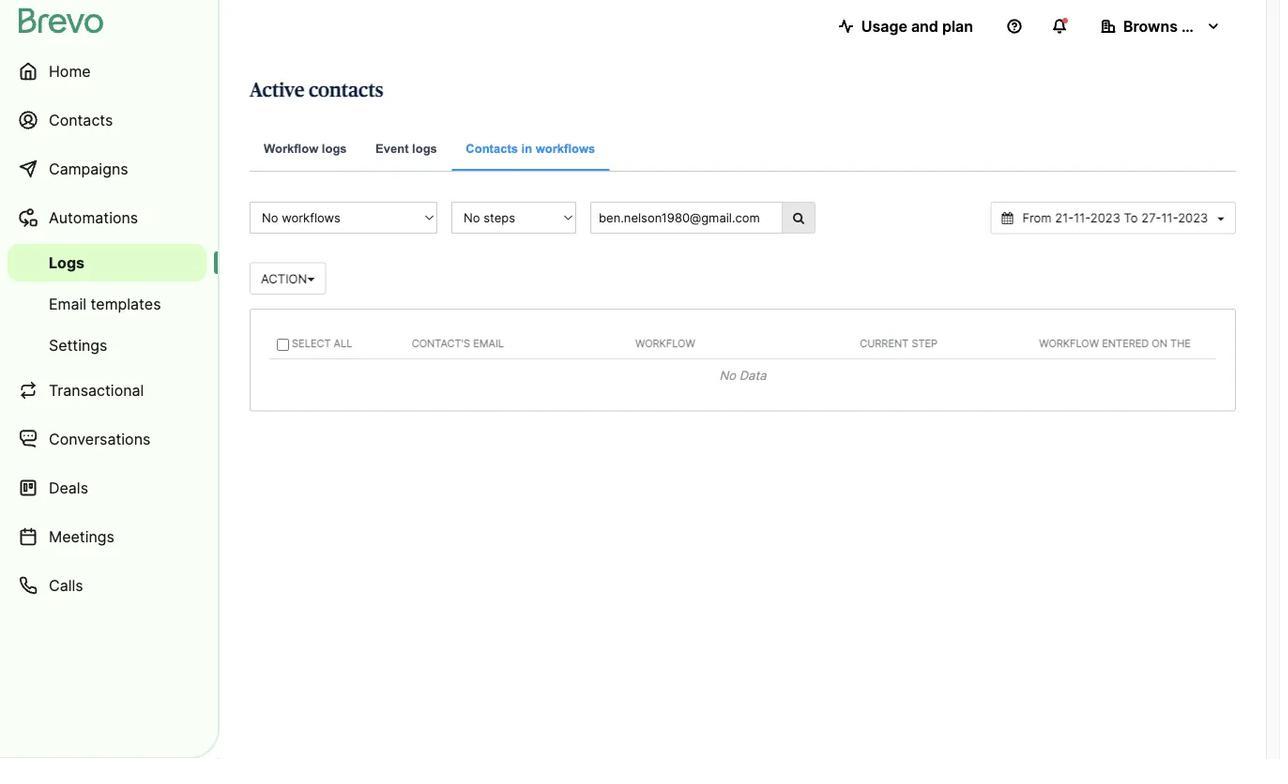 Task type: vqa. For each thing, say whether or not it's contained in the screenshot.
Current step
yes



Task type: describe. For each thing, give the bounding box(es) containing it.
email templates
[[49, 295, 161, 313]]

templates
[[91, 295, 161, 313]]

automations
[[49, 208, 138, 227]]

calls link
[[8, 563, 207, 608]]

current
[[860, 337, 909, 350]]

logs link
[[8, 244, 207, 282]]

on
[[1152, 337, 1168, 350]]

workflow for workflow
[[636, 337, 696, 350]]

workflow logs
[[264, 141, 347, 155]]

contacts in workflows
[[466, 141, 596, 155]]

contact's
[[412, 337, 470, 350]]

deals
[[49, 479, 88, 497]]

contacts link
[[8, 98, 207, 143]]

browns enterprise button
[[1086, 8, 1257, 45]]

enterprise
[[1182, 17, 1257, 35]]

contacts
[[309, 80, 384, 100]]

browns enterprise
[[1124, 17, 1257, 35]]

the
[[1171, 337, 1191, 350]]

conversations link
[[8, 417, 207, 462]]

settings
[[49, 336, 107, 354]]

select all
[[289, 337, 352, 350]]

conversations
[[49, 430, 151, 448]]

workflow for workflow logs
[[264, 141, 319, 155]]

action button
[[250, 262, 326, 295]]

search image
[[793, 212, 805, 224]]

data
[[740, 369, 767, 383]]

workflow logs link
[[250, 128, 361, 172]]

contacts in workflows link
[[452, 128, 610, 171]]

deals link
[[8, 466, 207, 511]]

transactional link
[[8, 368, 207, 413]]

logs for event logs
[[412, 141, 437, 155]]

event logs
[[376, 141, 437, 155]]

contacts for contacts in workflows
[[466, 141, 518, 155]]

and
[[912, 17, 939, 35]]

campaigns
[[49, 160, 128, 178]]

workflow for workflow entered on the
[[1040, 337, 1100, 350]]

automations link
[[8, 195, 207, 240]]



Task type: locate. For each thing, give the bounding box(es) containing it.
active contacts
[[250, 80, 384, 100]]

0 horizontal spatial logs
[[322, 141, 347, 155]]

contact's email
[[412, 337, 504, 350]]

plan
[[943, 17, 974, 35]]

meetings link
[[8, 515, 207, 560]]

calls
[[49, 576, 83, 595]]

active
[[250, 80, 305, 100]]

0 vertical spatial contacts
[[49, 111, 113, 129]]

email
[[473, 337, 504, 350]]

usage and plan button
[[824, 8, 989, 45]]

transactional
[[49, 381, 144, 400]]

None text field
[[1017, 209, 1214, 227]]

0 horizontal spatial workflow
[[264, 141, 319, 155]]

contacts up campaigns
[[49, 111, 113, 129]]

email templates link
[[8, 285, 207, 323]]

select
[[292, 337, 331, 350]]

1 horizontal spatial logs
[[412, 141, 437, 155]]

Email text field
[[591, 202, 783, 234]]

2 logs from the left
[[412, 141, 437, 155]]

settings link
[[8, 327, 207, 364]]

meetings
[[49, 528, 115, 546]]

usage
[[862, 17, 908, 35]]

in
[[522, 141, 532, 155]]

calendar image
[[1002, 212, 1014, 224]]

workflow entered on the
[[1040, 337, 1191, 350]]

step
[[912, 337, 938, 350]]

1 horizontal spatial contacts
[[466, 141, 518, 155]]

None checkbox
[[277, 339, 289, 351]]

no
[[720, 369, 736, 383]]

entered
[[1102, 337, 1149, 350]]

logs right the event
[[412, 141, 437, 155]]

2 horizontal spatial workflow
[[1040, 337, 1100, 350]]

workflows
[[536, 141, 596, 155]]

1 vertical spatial contacts
[[466, 141, 518, 155]]

contacts left in
[[466, 141, 518, 155]]

action
[[261, 271, 307, 286]]

email
[[49, 295, 86, 313]]

1 logs from the left
[[322, 141, 347, 155]]

home link
[[8, 49, 207, 94]]

browns
[[1124, 17, 1178, 35]]

event logs link
[[362, 128, 451, 172]]

0 horizontal spatial contacts
[[49, 111, 113, 129]]

1 horizontal spatial workflow
[[636, 337, 696, 350]]

usage and plan
[[862, 17, 974, 35]]

home
[[49, 62, 91, 80]]

logs
[[322, 141, 347, 155], [412, 141, 437, 155]]

contacts
[[49, 111, 113, 129], [466, 141, 518, 155]]

campaigns link
[[8, 146, 207, 192]]

logs left the event
[[322, 141, 347, 155]]

no data
[[720, 369, 767, 383]]

event
[[376, 141, 409, 155]]

contacts for contacts
[[49, 111, 113, 129]]

logs for workflow logs
[[322, 141, 347, 155]]

workflow inside 'link'
[[264, 141, 319, 155]]

logs inside 'link'
[[322, 141, 347, 155]]

workflow
[[264, 141, 319, 155], [636, 337, 696, 350], [1040, 337, 1100, 350]]

logs
[[49, 254, 85, 272]]

all
[[334, 337, 352, 350]]

current step
[[860, 337, 938, 350]]



